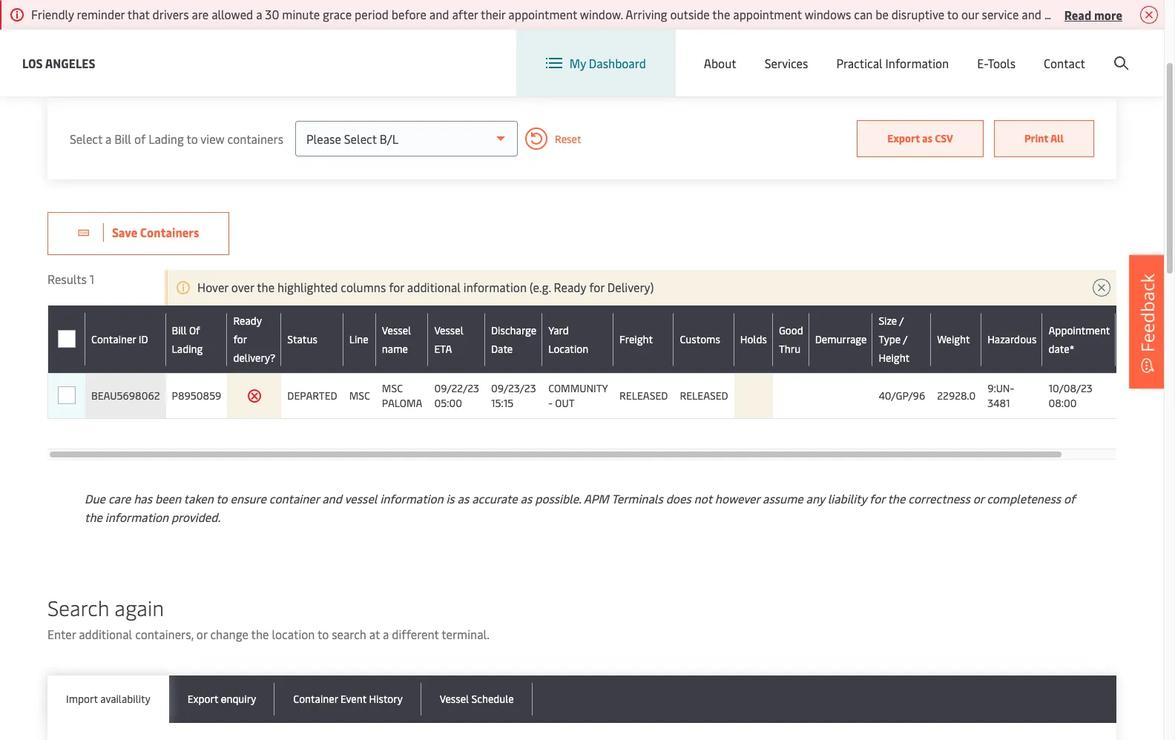 Task type: describe. For each thing, give the bounding box(es) containing it.
ensure
[[230, 491, 266, 507]]

more
[[1095, 6, 1123, 23]]

vessel for eta
[[434, 323, 464, 337]]

dates
[[251, 50, 280, 67]]

disruptive
[[892, 6, 945, 22]]

terminal.
[[442, 626, 490, 643]]

actual
[[684, 50, 726, 67]]

(e.g.
[[530, 279, 551, 295]]

0 horizontal spatial appointment
[[179, 50, 248, 67]]

0 vertical spatial ready
[[554, 279, 586, 295]]

ready inside ready for delivery?
[[233, 314, 262, 328]]

e-tools button
[[978, 30, 1016, 96]]

read more button
[[1065, 5, 1123, 24]]

have
[[1045, 6, 1070, 22]]

weight
[[937, 332, 970, 347]]

reset button
[[518, 128, 581, 150]]

location for switch
[[785, 43, 831, 59]]

search
[[47, 594, 109, 622]]

different
[[392, 626, 439, 643]]

line
[[349, 332, 369, 347]]

tools
[[988, 55, 1016, 71]]

view a detailed overview of us customs disposition codes and their definitions.
[[125, 26, 551, 42]]

however
[[715, 491, 760, 507]]

size / type / height
[[879, 314, 910, 365]]

the right 'outside'
[[713, 6, 731, 22]]

be
[[876, 6, 889, 22]]

eta
[[434, 342, 452, 356]]

outside
[[670, 6, 710, 22]]

service
[[982, 6, 1019, 22]]

change
[[210, 626, 249, 643]]

of
[[189, 323, 200, 337]]

contact
[[1044, 55, 1086, 71]]

for right columns
[[389, 279, 404, 295]]

login / create account link
[[989, 30, 1136, 73]]

below
[[598, 50, 630, 67]]

are
[[192, 6, 209, 22]]

practical
[[837, 55, 883, 71]]

p8950859
[[172, 389, 221, 403]]

0 horizontal spatial as
[[458, 491, 469, 507]]

09/23/23
[[491, 381, 536, 396]]

msc for msc
[[349, 389, 370, 403]]

0 horizontal spatial customs
[[293, 26, 339, 42]]

0 horizontal spatial information
[[105, 509, 168, 525]]

2 released from the left
[[680, 389, 729, 403]]

hazardous
[[988, 332, 1037, 347]]

taken
[[184, 491, 214, 507]]

community
[[549, 381, 608, 396]]

yard
[[549, 323, 569, 337]]

location for yard
[[549, 342, 589, 356]]

1 vertical spatial lading
[[172, 342, 203, 356]]

search again enter additional containers, or change the location to search at a different terminal.
[[47, 594, 490, 643]]

22928.0
[[937, 389, 976, 403]]

2 vertical spatial /
[[903, 332, 908, 347]]

switch location
[[747, 43, 831, 59]]

good thru
[[779, 323, 803, 356]]

out
[[1146, 323, 1163, 337]]

import
[[66, 692, 98, 707]]

and inside due care has been taken to ensure container and vessel information is as accurate as possible. apm terminals does not however assume any liability for the correctness or completeness of the information provided.
[[322, 491, 342, 507]]

termpoint
[[295, 50, 355, 67]]

grace
[[323, 6, 352, 22]]

print all button
[[994, 120, 1095, 157]]

friendly
[[31, 6, 74, 22]]

assume
[[763, 491, 804, 507]]

yard location
[[549, 323, 589, 356]]

1 vertical spatial customs
[[680, 332, 720, 347]]

practical information
[[837, 55, 949, 71]]

discharge
[[491, 323, 537, 337]]

care
[[108, 491, 131, 507]]

feedback button
[[1130, 255, 1167, 389]]

our
[[962, 6, 979, 22]]

save containers button
[[47, 212, 230, 255]]

my
[[570, 55, 586, 71]]

-
[[549, 396, 553, 410]]

2 horizontal spatial information
[[464, 279, 527, 295]]

containers
[[227, 130, 284, 147]]

csv
[[935, 131, 954, 145]]

accurate
[[472, 491, 518, 507]]

save containers
[[112, 224, 199, 240]]

date*
[[1049, 342, 1075, 356]]

or inside due care has been taken to ensure container and vessel information is as accurate as possible. apm terminals does not however assume any liability for the correctness or completeness of the information provided.
[[973, 491, 984, 507]]

arrive.
[[903, 50, 936, 67]]

a right select
[[105, 130, 112, 147]]

apm
[[584, 491, 609, 507]]

export еnquiry
[[188, 692, 256, 707]]

correctness
[[909, 491, 971, 507]]

print all
[[1025, 131, 1064, 145]]

before
[[392, 6, 427, 22]]

results
[[47, 271, 87, 287]]

bill inside bill of lading
[[172, 323, 187, 337]]

a right the view
[[153, 26, 160, 42]]

e-tools
[[978, 55, 1016, 71]]

a left 30
[[256, 6, 262, 22]]

msc for msc paloma
[[382, 381, 403, 396]]

period
[[355, 6, 389, 22]]

customers
[[805, 50, 861, 67]]

import availability
[[66, 692, 150, 707]]

09/22/23 05:00
[[434, 381, 479, 410]]

or inside search again enter additional containers, or change the location to search at a different terminal.
[[197, 626, 207, 643]]

can
[[854, 6, 873, 22]]

the down due
[[85, 509, 102, 525]]

view
[[125, 26, 151, 42]]

0 horizontal spatial bill
[[114, 130, 131, 147]]

hover
[[197, 279, 229, 295]]

name
[[382, 342, 408, 356]]

containers,
[[135, 626, 194, 643]]

appointments
[[487, 50, 563, 67]]

in
[[283, 50, 293, 67]]

09/23/23 15:15
[[491, 381, 536, 410]]

community - out
[[549, 381, 608, 410]]



Task type: vqa. For each thing, say whether or not it's contained in the screenshot.
on
yes



Task type: locate. For each thing, give the bounding box(es) containing it.
hover over the highlighted columns for additional information (e.g. ready for delivery)
[[197, 279, 654, 295]]

vessel inside button
[[440, 692, 469, 707]]

*3rd shift appointment dates in termpoint reflect the previous day. appointments listed below show the actual time and date customers should arrive.
[[125, 50, 936, 67]]

information left is
[[380, 491, 443, 507]]

1 horizontal spatial bill
[[172, 323, 187, 337]]

about
[[704, 55, 737, 71]]

*3rd
[[125, 50, 149, 67]]

1 horizontal spatial 10/08/23
[[1122, 381, 1166, 396]]

1 horizontal spatial msc
[[382, 381, 403, 396]]

0 vertical spatial or
[[973, 491, 984, 507]]

or left change
[[197, 626, 207, 643]]

account
[[1092, 43, 1136, 60]]

a inside search again enter additional containers, or change the location to search at a different terminal.
[[383, 626, 389, 643]]

/ for login
[[1048, 43, 1053, 60]]

30
[[265, 6, 279, 22]]

2 horizontal spatial of
[[1064, 491, 1076, 507]]

negative
[[1073, 6, 1118, 22]]

3481
[[988, 396, 1010, 410]]

enter
[[47, 626, 76, 643]]

0 horizontal spatial msc
[[349, 389, 370, 403]]

container inside button
[[293, 692, 338, 707]]

0 vertical spatial their
[[481, 6, 506, 22]]

0 horizontal spatial additional
[[79, 626, 132, 643]]

bill left of
[[172, 323, 187, 337]]

1 horizontal spatial ready
[[554, 279, 586, 295]]

container for container id
[[91, 332, 136, 347]]

1 horizontal spatial as
[[521, 491, 532, 507]]

/ for size
[[900, 314, 904, 328]]

export left еnquiry
[[188, 692, 218, 707]]

2 horizontal spatial appointment
[[733, 6, 802, 22]]

select
[[70, 130, 102, 147]]

the
[[713, 6, 731, 22], [395, 50, 413, 67], [664, 50, 682, 67], [257, 279, 275, 295], [888, 491, 906, 507], [85, 509, 102, 525], [251, 626, 269, 643]]

their right "after"
[[481, 6, 506, 22]]

1 horizontal spatial of
[[261, 26, 273, 42]]

0 vertical spatial customs
[[293, 26, 339, 42]]

None checkbox
[[58, 331, 75, 348], [58, 387, 76, 404], [58, 331, 75, 348], [58, 387, 76, 404]]

1 horizontal spatial or
[[973, 491, 984, 507]]

export as csv
[[888, 131, 954, 145]]

msc left msc paloma
[[349, 389, 370, 403]]

information left (e.g.
[[464, 279, 527, 295]]

to left our
[[948, 6, 959, 22]]

date inside discharge date
[[491, 342, 513, 356]]

has
[[134, 491, 152, 507]]

read
[[1065, 6, 1092, 23]]

height
[[879, 351, 910, 365]]

0 vertical spatial /
[[1048, 43, 1053, 60]]

appointment up definitions.
[[509, 6, 577, 22]]

create
[[1056, 43, 1090, 60]]

1 vertical spatial ready
[[233, 314, 262, 328]]

discharge date
[[491, 323, 537, 356]]

for inside due care has been taken to ensure container and vessel information is as accurate as possible. apm terminals does not however assume any liability for the correctness or completeness of the information provided.
[[870, 491, 885, 507]]

to
[[948, 6, 959, 22], [187, 130, 198, 147], [216, 491, 228, 507], [318, 626, 329, 643]]

1 horizontal spatial customs
[[680, 332, 720, 347]]

0 vertical spatial information
[[464, 279, 527, 295]]

09/22/23
[[434, 381, 479, 396]]

2 horizontal spatial as
[[923, 131, 933, 145]]

1 horizontal spatial export
[[888, 131, 920, 145]]

tab list
[[47, 676, 1117, 724]]

vessel for schedule
[[440, 692, 469, 707]]

vessel left schedule
[[440, 692, 469, 707]]

1 vertical spatial additional
[[79, 626, 132, 643]]

again
[[115, 594, 164, 622]]

05:00
[[434, 396, 462, 410]]

to right taken
[[216, 491, 228, 507]]

location
[[272, 626, 315, 643]]

0 vertical spatial location
[[785, 43, 831, 59]]

vessel
[[345, 491, 377, 507]]

availability
[[100, 692, 150, 707]]

0 vertical spatial lading
[[149, 130, 184, 147]]

select a bill of lading to view containers
[[70, 130, 284, 147]]

1 vertical spatial their
[[464, 26, 489, 42]]

appointment down overview
[[179, 50, 248, 67]]

information
[[464, 279, 527, 295], [380, 491, 443, 507], [105, 509, 168, 525]]

show
[[633, 50, 661, 67]]

the inside search again enter additional containers, or change the location to search at a different terminal.
[[251, 626, 269, 643]]

to inside search again enter additional containers, or change the location to search at a different terminal.
[[318, 626, 329, 643]]

additional inside search again enter additional containers, or change the location to search at a different terminal.
[[79, 626, 132, 643]]

10/08/23 for 08:34
[[1122, 381, 1166, 396]]

container left id
[[91, 332, 136, 347]]

0 horizontal spatial or
[[197, 626, 207, 643]]

date down discharge
[[491, 342, 513, 356]]

gate out date
[[1122, 323, 1163, 356]]

the right the reflect
[[395, 50, 413, 67]]

appointment
[[1049, 323, 1111, 337]]

msc inside msc paloma
[[382, 381, 403, 396]]

a right 'at'
[[383, 626, 389, 643]]

1 vertical spatial location
[[549, 342, 589, 356]]

bill right select
[[114, 130, 131, 147]]

1 vertical spatial /
[[900, 314, 904, 328]]

switch location button
[[723, 43, 831, 59]]

does
[[666, 491, 691, 507]]

1 horizontal spatial date
[[1122, 342, 1144, 356]]

of right select
[[134, 130, 146, 147]]

possible.
[[535, 491, 581, 507]]

overview
[[209, 26, 258, 42]]

0 vertical spatial export
[[888, 131, 920, 145]]

of right completeness
[[1064, 491, 1076, 507]]

msc
[[382, 381, 403, 396], [349, 389, 370, 403]]

their
[[481, 6, 506, 22], [464, 26, 489, 42]]

import availability button
[[47, 676, 169, 724]]

vessel up name
[[382, 323, 411, 337]]

or right correctness
[[973, 491, 984, 507]]

container for container event history
[[293, 692, 338, 707]]

0 horizontal spatial export
[[188, 692, 218, 707]]

dashboard
[[589, 55, 646, 71]]

additional up vessel eta
[[407, 279, 461, 295]]

as right accurate
[[521, 491, 532, 507]]

0 horizontal spatial date
[[491, 342, 513, 356]]

container id
[[91, 332, 148, 347]]

1 vertical spatial or
[[197, 626, 207, 643]]

1 horizontal spatial appointment
[[509, 6, 577, 22]]

view
[[201, 130, 225, 147]]

time
[[728, 50, 753, 67]]

/ right type
[[903, 332, 908, 347]]

my dashboard button
[[546, 30, 646, 96]]

0 horizontal spatial released
[[620, 389, 668, 403]]

1
[[90, 271, 94, 287]]

should
[[864, 50, 900, 67]]

appointment up the switch
[[733, 6, 802, 22]]

0 horizontal spatial ready
[[233, 314, 262, 328]]

import availability tab panel
[[47, 724, 1117, 741]]

print
[[1025, 131, 1049, 145]]

at
[[369, 626, 380, 643]]

the left correctness
[[888, 491, 906, 507]]

1 horizontal spatial location
[[785, 43, 831, 59]]

of left us
[[261, 26, 273, 42]]

save
[[112, 224, 137, 240]]

on
[[1166, 6, 1176, 22]]

the right change
[[251, 626, 269, 643]]

date
[[778, 50, 802, 67]]

columns
[[341, 279, 386, 295]]

08:34
[[1122, 396, 1150, 410]]

export inside tab list
[[188, 692, 218, 707]]

None checkbox
[[58, 330, 76, 348], [58, 387, 76, 405], [58, 330, 76, 348], [58, 387, 76, 405]]

tab list containing import availability
[[47, 676, 1117, 724]]

1 vertical spatial container
[[293, 692, 338, 707]]

ready down over
[[233, 314, 262, 328]]

history
[[369, 692, 403, 707]]

date inside gate out date
[[1122, 342, 1144, 356]]

0 vertical spatial bill
[[114, 130, 131, 147]]

as right is
[[458, 491, 469, 507]]

0 vertical spatial container
[[91, 332, 136, 347]]

los
[[22, 55, 43, 71]]

of
[[261, 26, 273, 42], [134, 130, 146, 147], [1064, 491, 1076, 507]]

bill of lading
[[172, 323, 203, 356]]

0 vertical spatial of
[[261, 26, 273, 42]]

vessel for name
[[382, 323, 411, 337]]

1 horizontal spatial container
[[293, 692, 338, 707]]

1 date from the left
[[491, 342, 513, 356]]

additional down search
[[79, 626, 132, 643]]

due care has been taken to ensure container and vessel information is as accurate as possible. apm terminals does not however assume any liability for the correctness or completeness of the information provided.
[[85, 491, 1076, 525]]

for inside ready for delivery?
[[233, 332, 247, 347]]

for left delivery)
[[589, 279, 605, 295]]

to inside due care has been taken to ensure container and vessel information is as accurate as possible. apm terminals does not however assume any liability for the correctness or completeness of the information provided.
[[216, 491, 228, 507]]

0 vertical spatial additional
[[407, 279, 461, 295]]

their down "after"
[[464, 26, 489, 42]]

10/08/23 up 08:34
[[1122, 381, 1166, 396]]

appointment
[[509, 6, 577, 22], [733, 6, 802, 22], [179, 50, 248, 67]]

drivers
[[153, 6, 189, 22]]

2 vertical spatial information
[[105, 509, 168, 525]]

the right over
[[257, 279, 275, 295]]

global
[[878, 43, 912, 60]]

1 horizontal spatial information
[[380, 491, 443, 507]]

not ready image
[[247, 389, 262, 404]]

export for export еnquiry
[[188, 692, 218, 707]]

2 date from the left
[[1122, 342, 1144, 356]]

beau5698062
[[91, 389, 160, 403]]

the right show
[[664, 50, 682, 67]]

ready right (e.g.
[[554, 279, 586, 295]]

vessel up 'eta'
[[434, 323, 464, 337]]

/ right the login
[[1048, 43, 1053, 60]]

1 horizontal spatial additional
[[407, 279, 461, 295]]

released
[[620, 389, 668, 403], [680, 389, 729, 403]]

information down has
[[105, 509, 168, 525]]

close alert image
[[1141, 6, 1158, 24]]

1 vertical spatial export
[[188, 692, 218, 707]]

us
[[275, 26, 290, 42]]

as left csv at top
[[923, 131, 933, 145]]

1 released from the left
[[620, 389, 668, 403]]

10/08/23 up 08:00
[[1049, 381, 1093, 396]]

export for export as csv
[[888, 131, 920, 145]]

services button
[[765, 30, 808, 96]]

0 horizontal spatial location
[[549, 342, 589, 356]]

export left csv at top
[[888, 131, 920, 145]]

listed
[[566, 50, 595, 67]]

allowed
[[212, 6, 253, 22]]

10/08/23 for 08:00
[[1049, 381, 1093, 396]]

0 horizontal spatial container
[[91, 332, 136, 347]]

codes
[[406, 26, 438, 42]]

id
[[139, 332, 148, 347]]

0 horizontal spatial of
[[134, 130, 146, 147]]

1 vertical spatial bill
[[172, 323, 187, 337]]

over
[[231, 279, 254, 295]]

lading down of
[[172, 342, 203, 356]]

for up delivery?
[[233, 332, 247, 347]]

1 10/08/23 from the left
[[1049, 381, 1093, 396]]

date down gate
[[1122, 342, 1144, 356]]

schedule
[[472, 692, 514, 707]]

customs left holds at the right top of page
[[680, 332, 720, 347]]

vessel
[[382, 323, 411, 337], [434, 323, 464, 337], [440, 692, 469, 707]]

services
[[765, 55, 808, 71]]

delivery?
[[233, 351, 276, 365]]

1 vertical spatial of
[[134, 130, 146, 147]]

as inside button
[[923, 131, 933, 145]]

2 vertical spatial of
[[1064, 491, 1076, 507]]

vessel eta
[[434, 323, 464, 356]]

15:15
[[491, 396, 514, 410]]

of inside due care has been taken to ensure container and vessel information is as accurate as possible. apm terminals does not however assume any liability for the correctness or completeness of the information provided.
[[1064, 491, 1076, 507]]

1 horizontal spatial released
[[680, 389, 729, 403]]

container left event
[[293, 692, 338, 707]]

provided.
[[171, 509, 220, 525]]

1 vertical spatial information
[[380, 491, 443, 507]]

lading left view
[[149, 130, 184, 147]]

to left view
[[187, 130, 198, 147]]

for right liability
[[870, 491, 885, 507]]

to left search
[[318, 626, 329, 643]]

day.
[[464, 50, 485, 67]]

/ right size
[[900, 314, 904, 328]]

2 10/08/23 from the left
[[1122, 381, 1166, 396]]

msc up 'paloma'
[[382, 381, 403, 396]]

freight
[[620, 332, 653, 347]]

contact button
[[1044, 30, 1086, 96]]

location
[[785, 43, 831, 59], [549, 342, 589, 356]]

out
[[555, 396, 575, 410]]

is
[[446, 491, 455, 507]]

customs down minute
[[293, 26, 339, 42]]

0 horizontal spatial 10/08/23
[[1049, 381, 1093, 396]]



